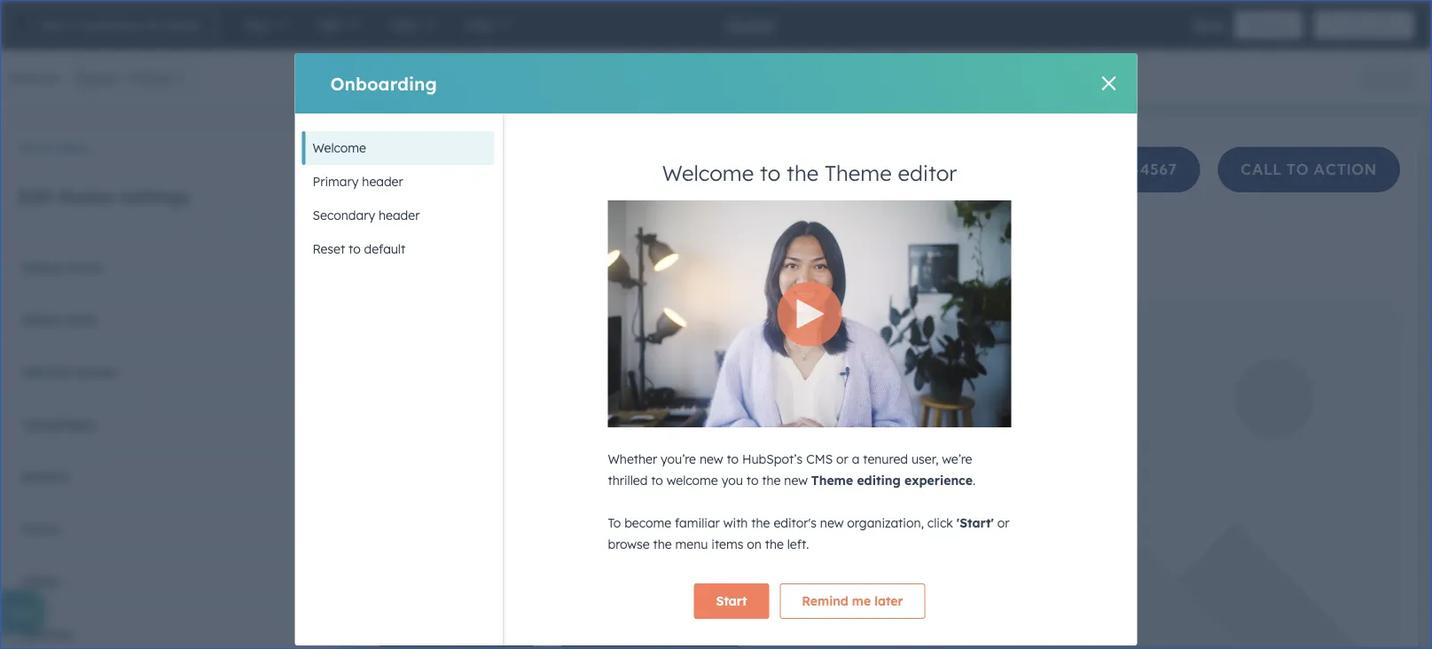 Task type: describe. For each thing, give the bounding box(es) containing it.
start button
[[694, 583, 769, 619]]

secondary header button
[[302, 199, 494, 232]]

or browse the menu items on the left.
[[607, 515, 1009, 552]]

primary header
[[313, 174, 403, 189]]

save button
[[1193, 14, 1224, 35]]

quest - home
[[77, 69, 171, 87]]

with
[[723, 515, 748, 531]]

tenured
[[863, 451, 908, 467]]

quest - home button
[[68, 60, 200, 96]]

menu
[[675, 536, 708, 552]]

theme inside navigation
[[18, 142, 54, 155]]

remind
[[802, 593, 848, 609]]

header for secondary header
[[379, 208, 420, 223]]

-
[[121, 69, 126, 87]]

'start'
[[956, 515, 994, 531]]

the inside whether you're new to hubspot's cms or a tenured user, we're thrilled to welcome you to the new
[[762, 473, 780, 488]]

1 link opens in a new window image from the top
[[916, 332, 928, 353]]

settings
[[119, 185, 189, 207]]

items
[[711, 536, 743, 552]]

home
[[130, 69, 171, 87]]

on
[[747, 536, 761, 552]]

reset
[[313, 241, 345, 257]]

become
[[624, 515, 671, 531]]

back to marketplace downloads button
[[9, 11, 216, 39]]

welcome button
[[302, 131, 494, 165]]

close image
[[1102, 76, 1116, 90]]

a
[[852, 451, 859, 467]]

publish theme button
[[1314, 11, 1415, 39]]

theme for edit
[[58, 185, 114, 207]]

editor's
[[773, 515, 816, 531]]

theme editing experience .
[[811, 473, 975, 488]]

familiar
[[675, 515, 720, 531]]

on:
[[42, 70, 61, 86]]

edit theme settings
[[18, 185, 189, 207]]

publish theme
[[1329, 18, 1399, 31]]

secondary header
[[313, 208, 420, 223]]

theme editor button
[[18, 142, 89, 155]]

start
[[716, 593, 747, 609]]

browse
[[607, 536, 649, 552]]

marketplace
[[81, 18, 143, 31]]

2 vertical spatial new
[[820, 515, 843, 531]]

back
[[40, 18, 65, 31]]

theme editor navigation
[[0, 137, 336, 159]]

view on:
[[9, 70, 61, 86]]

preview button
[[1234, 11, 1303, 39]]

me
[[852, 593, 871, 609]]

welcome to the theme editor dialog
[[295, 53, 1137, 646]]

you're
[[660, 451, 696, 467]]

edit
[[18, 185, 53, 207]]

having trouble watching this video?
[[687, 333, 912, 349]]

later
[[874, 593, 903, 609]]

watching
[[784, 333, 841, 349]]

to become familiar with the editor's new organization, click 'start'
[[607, 515, 994, 531]]



Task type: vqa. For each thing, say whether or not it's contained in the screenshot.
editor inside the dialog
yes



Task type: locate. For each thing, give the bounding box(es) containing it.
video?
[[872, 333, 912, 349]]

having
[[687, 333, 732, 349]]

new
[[699, 451, 723, 467], [784, 473, 807, 488], [820, 515, 843, 531]]

editing
[[857, 473, 900, 488]]

0 vertical spatial header
[[362, 174, 403, 189]]

quest
[[726, 14, 776, 36], [77, 69, 117, 87]]

W text field
[[729, 60, 811, 96]]

theme
[[835, 113, 875, 128], [18, 142, 54, 155], [824, 160, 891, 186], [811, 473, 853, 488]]

or inside or browse the menu items on the left.
[[997, 515, 1009, 531]]

to
[[607, 515, 621, 531]]

or left a
[[836, 451, 848, 467]]

theme editor up edit
[[18, 142, 89, 155]]

quest left -
[[77, 69, 117, 87]]

experience
[[904, 473, 972, 488]]

1 vertical spatial or
[[997, 515, 1009, 531]]

header down the welcome button at the left of the page
[[362, 174, 403, 189]]

new down the cms at right
[[784, 473, 807, 488]]

publish
[[1329, 18, 1365, 31]]

thrilled
[[607, 473, 647, 488]]

0 vertical spatial theme editor
[[835, 113, 913, 128]]

back to marketplace downloads
[[40, 18, 201, 31]]

theme for publish
[[1368, 18, 1399, 31]]

1 horizontal spatial group
[[1359, 63, 1415, 93]]

primary
[[313, 174, 359, 189]]

header down primary header button
[[379, 208, 420, 223]]

0 horizontal spatial new
[[699, 451, 723, 467]]

header for primary header
[[362, 174, 403, 189]]

welcome for welcome to the theme editor
[[662, 160, 754, 186]]

2 link opens in a new window image from the top
[[916, 337, 928, 349]]

welcome for welcome
[[313, 140, 366, 156]]

quest for quest - home
[[77, 69, 117, 87]]

0 horizontal spatial or
[[836, 451, 848, 467]]

1 horizontal spatial quest
[[726, 14, 776, 36]]

trouble
[[736, 333, 780, 349]]

quest inside popup button
[[77, 69, 117, 87]]

1 vertical spatial theme editor
[[18, 142, 89, 155]]

click
[[927, 515, 953, 531]]

theme editor inside navigation
[[18, 142, 89, 155]]

0 vertical spatial or
[[836, 451, 848, 467]]

this
[[845, 333, 868, 349]]

welcome to the theme editor
[[662, 160, 957, 186]]

0 vertical spatial new
[[699, 451, 723, 467]]

welcome
[[666, 473, 718, 488]]

or
[[836, 451, 848, 467], [997, 515, 1009, 531]]

1 horizontal spatial or
[[997, 515, 1009, 531]]

or inside whether you're new to hubspot's cms or a tenured user, we're thrilled to welcome you to the new
[[836, 451, 848, 467]]

quest for quest
[[726, 14, 776, 36]]

0 horizontal spatial welcome
[[313, 140, 366, 156]]

remind me later button
[[779, 583, 925, 619]]

theme editor up welcome to the theme editor
[[835, 113, 913, 128]]

editor inside welcome to the theme editor dialog
[[897, 160, 957, 186]]

0 horizontal spatial group
[[612, 64, 695, 92]]

welcome inside button
[[313, 140, 366, 156]]

left.
[[787, 536, 809, 552]]

we're
[[942, 451, 972, 467]]

new right "editor's"
[[820, 515, 843, 531]]

beta
[[9, 604, 36, 620]]

reset to default button
[[302, 232, 494, 266]]

the
[[786, 160, 818, 186], [762, 473, 780, 488], [751, 515, 770, 531], [653, 536, 671, 552], [765, 536, 783, 552]]

default
[[364, 241, 405, 257]]

theme inside button
[[1368, 18, 1399, 31]]

editor
[[878, 113, 913, 128], [57, 142, 89, 155], [897, 160, 957, 186]]

organization,
[[847, 515, 924, 531]]

1 vertical spatial editor
[[57, 142, 89, 155]]

beta button
[[0, 590, 45, 634]]

you
[[721, 473, 743, 488]]

having trouble watching this video? link
[[687, 321, 931, 353]]

cms
[[806, 451, 832, 467]]

new up welcome
[[699, 451, 723, 467]]

theme
[[1368, 18, 1399, 31], [58, 185, 114, 207]]

1 horizontal spatial theme editor
[[835, 113, 913, 128]]

primary header button
[[302, 165, 494, 199]]

0 horizontal spatial theme
[[58, 185, 114, 207]]

group
[[1359, 63, 1415, 93], [612, 64, 695, 92]]

1 vertical spatial header
[[379, 208, 420, 223]]

0 horizontal spatial theme editor
[[18, 142, 89, 155]]

secondary
[[313, 208, 375, 223]]

0 vertical spatial editor
[[878, 113, 913, 128]]

theme editor
[[835, 113, 913, 128], [18, 142, 89, 155]]

w
[[706, 72, 718, 87]]

group down publish theme button
[[1359, 63, 1415, 93]]

group left w
[[612, 64, 695, 92]]

.
[[972, 473, 975, 488]]

remind me later
[[802, 593, 903, 609]]

1 vertical spatial new
[[784, 473, 807, 488]]

to
[[68, 18, 78, 31], [760, 160, 780, 186], [349, 241, 361, 257], [726, 451, 738, 467], [651, 473, 663, 488], [746, 473, 758, 488]]

or right 'start' at the bottom of the page
[[997, 515, 1009, 531]]

theme right publish
[[1368, 18, 1399, 31]]

welcome
[[313, 140, 366, 156], [662, 160, 754, 186]]

0 horizontal spatial quest
[[77, 69, 117, 87]]

1 horizontal spatial theme
[[1368, 18, 1399, 31]]

view
[[9, 70, 39, 86]]

0 vertical spatial quest
[[726, 14, 776, 36]]

0 vertical spatial theme
[[1368, 18, 1399, 31]]

whether
[[607, 451, 657, 467]]

link opens in a new window image
[[916, 332, 928, 353], [916, 337, 928, 349]]

1 horizontal spatial welcome
[[662, 160, 754, 186]]

2 horizontal spatial new
[[820, 515, 843, 531]]

2 vertical spatial editor
[[897, 160, 957, 186]]

save
[[1193, 17, 1224, 32]]

header
[[362, 174, 403, 189], [379, 208, 420, 223]]

editor inside "theme editor" navigation
[[57, 142, 89, 155]]

downloads
[[146, 18, 201, 31]]

theme right edit
[[58, 185, 114, 207]]

0 vertical spatial welcome
[[313, 140, 366, 156]]

reset to default
[[313, 241, 405, 257]]

1 horizontal spatial new
[[784, 473, 807, 488]]

1 vertical spatial welcome
[[662, 160, 754, 186]]

preview
[[1249, 18, 1288, 31]]

quest up w text box
[[726, 14, 776, 36]]

whether you're new to hubspot's cms or a tenured user, we're thrilled to welcome you to the new
[[607, 451, 972, 488]]

having trouble watching this video? status
[[680, 299, 938, 353]]

1 vertical spatial theme
[[58, 185, 114, 207]]

onboarding
[[330, 72, 437, 94]]

user,
[[911, 451, 938, 467]]

hubspot's
[[742, 451, 802, 467]]

1 vertical spatial quest
[[77, 69, 117, 87]]



